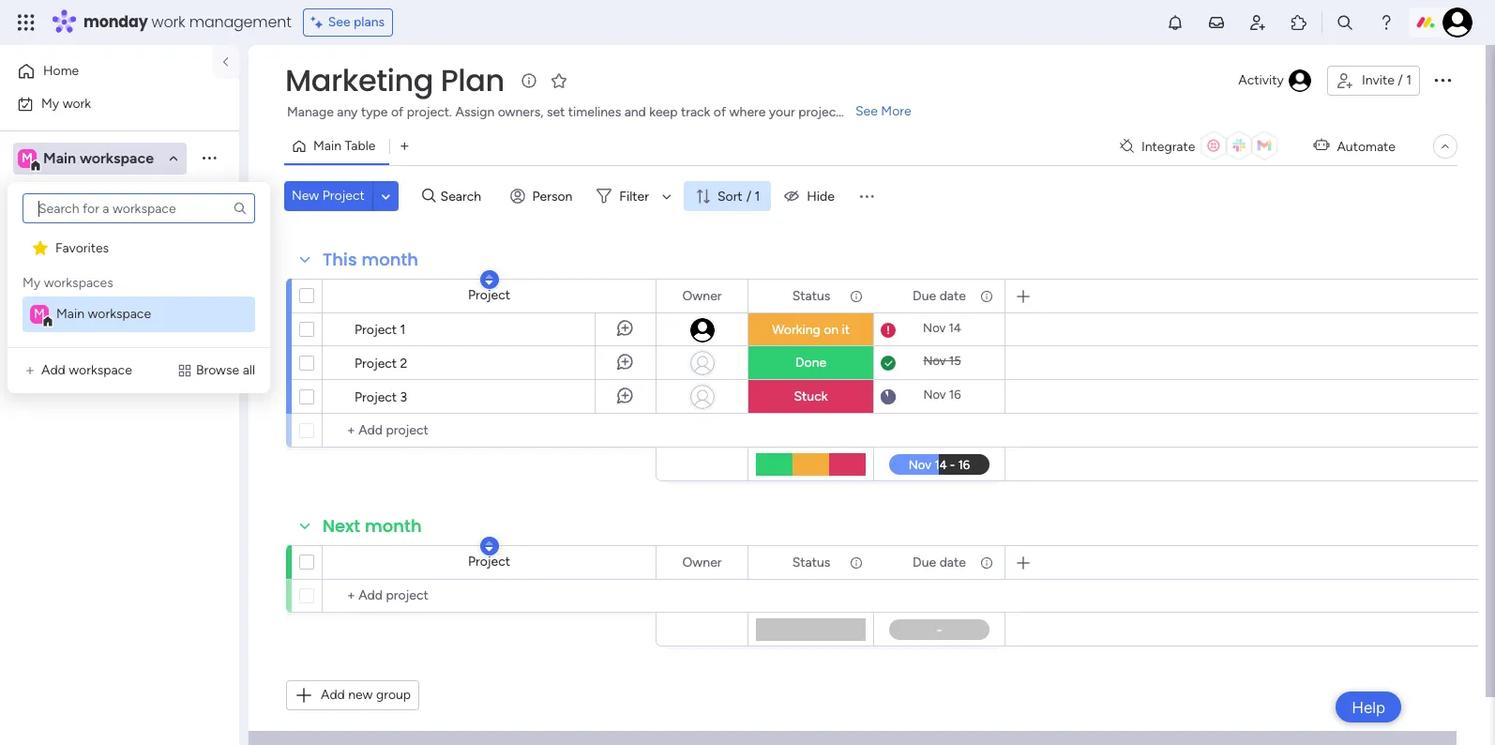 Task type: locate. For each thing, give the bounding box(es) containing it.
1 horizontal spatial column information image
[[980, 289, 995, 304]]

of
[[391, 104, 404, 120], [714, 104, 726, 120]]

marketing up my workspaces row
[[44, 233, 103, 249]]

manage
[[287, 104, 334, 120]]

/ right sort on the left
[[747, 188, 752, 204]]

dapulse integrations image
[[1120, 139, 1134, 153]]

column information image for next month
[[849, 555, 864, 570]]

0 vertical spatial nov
[[923, 321, 946, 335]]

v2 search image
[[422, 186, 436, 207]]

0 vertical spatial month
[[362, 248, 419, 271]]

workspace for main workspace element
[[88, 306, 151, 322]]

3 nov from the top
[[924, 388, 946, 402]]

workspace down workspaces
[[88, 306, 151, 322]]

nov left 14
[[923, 321, 946, 335]]

main inside workspace selection element
[[43, 149, 76, 167]]

project inside new project button
[[323, 188, 365, 204]]

more
[[881, 103, 912, 119]]

main table
[[313, 138, 376, 154]]

workspace inside tree grid
[[88, 306, 151, 322]]

/ right invite
[[1398, 72, 1403, 88]]

favorites element
[[23, 231, 255, 266]]

0 vertical spatial add
[[41, 362, 65, 378]]

0 vertical spatial due
[[913, 288, 937, 304]]

1 right sort on the left
[[755, 188, 760, 204]]

1 status field from the top
[[788, 286, 835, 306]]

0 vertical spatial owner
[[683, 288, 722, 304]]

0 vertical spatial owner field
[[678, 286, 727, 306]]

+ add project text field down 3
[[332, 419, 647, 442]]

0 vertical spatial see
[[328, 14, 351, 30]]

14
[[949, 321, 962, 335]]

2 date from the top
[[940, 554, 966, 570]]

1 due date field from the top
[[908, 286, 971, 306]]

done
[[796, 355, 827, 371]]

0 vertical spatial due date field
[[908, 286, 971, 306]]

1 inside button
[[1407, 72, 1412, 88]]

my for my workspaces
[[23, 275, 41, 291]]

0 vertical spatial marketing plan
[[285, 59, 505, 101]]

+ add project text field down sort desc image
[[332, 585, 647, 607]]

1 vertical spatial due
[[913, 554, 937, 570]]

activity button
[[1231, 66, 1320, 96]]

v2 star 2 image
[[33, 239, 48, 257]]

main workspace inside workspace selection element
[[43, 149, 154, 167]]

nov left 16
[[924, 388, 946, 402]]

my workspaces row
[[23, 266, 113, 293]]

1 vertical spatial m
[[34, 306, 45, 322]]

help image
[[1377, 13, 1396, 32]]

project down sort desc icon
[[468, 287, 511, 303]]

m
[[22, 150, 33, 166], [34, 306, 45, 322]]

invite
[[1362, 72, 1395, 88]]

owner for 2nd owner field from the bottom
[[683, 288, 722, 304]]

month inside "field"
[[365, 514, 422, 538]]

tree grid
[[23, 231, 255, 332]]

service icon image inside add workspace button
[[23, 363, 38, 378]]

invite members image
[[1249, 13, 1268, 32]]

0 vertical spatial workspace
[[80, 149, 154, 167]]

hide button
[[777, 181, 846, 211]]

0 vertical spatial date
[[940, 288, 966, 304]]

1 vertical spatial owner
[[683, 554, 722, 570]]

marketing
[[285, 59, 433, 101], [44, 233, 103, 249]]

0 vertical spatial status field
[[788, 286, 835, 306]]

of right type
[[391, 104, 404, 120]]

column information image for this month
[[980, 289, 995, 304]]

work for my
[[63, 95, 91, 111]]

1 vertical spatial owner field
[[678, 552, 727, 573]]

main inside button
[[313, 138, 342, 154]]

1 owner from the top
[[683, 288, 722, 304]]

service icon image left browse
[[177, 363, 192, 378]]

project.
[[407, 104, 452, 120]]

1 vertical spatial due date field
[[908, 552, 971, 573]]

1 + add project text field from the top
[[332, 419, 647, 442]]

0 horizontal spatial marketing
[[44, 233, 103, 249]]

0 vertical spatial plan
[[441, 59, 505, 101]]

browse
[[196, 362, 240, 378]]

filter button
[[590, 181, 678, 211]]

work down home
[[63, 95, 91, 111]]

0 horizontal spatial work
[[63, 95, 91, 111]]

1 horizontal spatial column information image
[[980, 555, 995, 570]]

1 vertical spatial month
[[365, 514, 422, 538]]

0 vertical spatial m
[[22, 150, 33, 166]]

see inside see more link
[[856, 103, 878, 119]]

1
[[1407, 72, 1412, 88], [755, 188, 760, 204], [400, 322, 406, 338]]

of right track
[[714, 104, 726, 120]]

favorites
[[55, 240, 109, 256]]

month
[[362, 248, 419, 271], [365, 514, 422, 538]]

workspaces
[[44, 275, 113, 291]]

0 vertical spatial /
[[1398, 72, 1403, 88]]

option
[[0, 224, 239, 228]]

collapse board header image
[[1438, 139, 1453, 154]]

Due date field
[[908, 286, 971, 306], [908, 552, 971, 573]]

1 horizontal spatial 1
[[755, 188, 760, 204]]

/ for invite
[[1398, 72, 1403, 88]]

main right workspace icon
[[56, 306, 84, 322]]

1 status from the top
[[793, 288, 831, 304]]

stuck
[[794, 388, 828, 404]]

my
[[41, 95, 59, 111], [23, 275, 41, 291]]

list box containing favorites
[[19, 193, 259, 332]]

Status field
[[788, 286, 835, 306], [788, 552, 835, 573]]

1 horizontal spatial m
[[34, 306, 45, 322]]

main workspace down workspaces
[[56, 306, 151, 322]]

see
[[328, 14, 351, 30], [856, 103, 878, 119]]

nov 14
[[923, 321, 962, 335]]

project right new
[[323, 188, 365, 204]]

owners,
[[498, 104, 544, 120]]

1 vertical spatial marketing
[[44, 233, 103, 249]]

0 horizontal spatial m
[[22, 150, 33, 166]]

search everything image
[[1336, 13, 1355, 32]]

2 vertical spatial workspace
[[69, 362, 132, 378]]

monday work management
[[84, 11, 292, 33]]

marketing plan up workspaces
[[44, 233, 131, 249]]

workspace options image
[[200, 148, 219, 167]]

column information image
[[849, 289, 864, 304], [980, 555, 995, 570]]

main
[[313, 138, 342, 154], [43, 149, 76, 167], [56, 306, 84, 322]]

1 service icon image from the left
[[23, 363, 38, 378]]

my inside row
[[23, 275, 41, 291]]

marketing plan up type
[[285, 59, 505, 101]]

+ Add project text field
[[332, 419, 647, 442], [332, 585, 647, 607]]

1 nov from the top
[[923, 321, 946, 335]]

main workspace
[[43, 149, 154, 167], [56, 306, 151, 322]]

marketing plan
[[285, 59, 505, 101], [44, 233, 131, 249]]

service icon image for add workspace
[[23, 363, 38, 378]]

add
[[41, 362, 65, 378], [321, 687, 345, 703]]

tree grid containing favorites
[[23, 231, 255, 332]]

0 vertical spatial + add project text field
[[332, 419, 647, 442]]

main workspace up search in workspace field
[[43, 149, 154, 167]]

1 vertical spatial column information image
[[849, 555, 864, 570]]

2 owner from the top
[[683, 554, 722, 570]]

see for see plans
[[328, 14, 351, 30]]

main right workspace image
[[43, 149, 76, 167]]

month right this
[[362, 248, 419, 271]]

see left plans
[[328, 14, 351, 30]]

main inside tree grid
[[56, 306, 84, 322]]

service icon image left add workspace
[[23, 363, 38, 378]]

owner for 1st owner field from the bottom
[[683, 554, 722, 570]]

2 horizontal spatial 1
[[1407, 72, 1412, 88]]

main table button
[[284, 131, 390, 161]]

my inside 'button'
[[41, 95, 59, 111]]

1 horizontal spatial service icon image
[[177, 363, 192, 378]]

help
[[1352, 698, 1386, 716]]

workspace down main workspace element
[[69, 362, 132, 378]]

my work
[[41, 95, 91, 111]]

assign
[[455, 104, 495, 120]]

project
[[323, 188, 365, 204], [468, 287, 511, 303], [355, 322, 397, 338], [355, 356, 397, 372], [355, 389, 397, 405], [468, 554, 511, 570]]

work right monday
[[152, 11, 185, 33]]

3
[[400, 389, 407, 405]]

1 vertical spatial /
[[747, 188, 752, 204]]

sort desc image
[[486, 273, 493, 286]]

my up workspace icon
[[23, 275, 41, 291]]

/ for sort
[[747, 188, 752, 204]]

my down home
[[41, 95, 59, 111]]

0 vertical spatial marketing
[[285, 59, 433, 101]]

1 horizontal spatial see
[[856, 103, 878, 119]]

person
[[533, 188, 573, 204]]

16
[[949, 388, 961, 402]]

main workspace inside tree grid
[[56, 306, 151, 322]]

This month field
[[318, 248, 423, 272]]

1 horizontal spatial plan
[[441, 59, 505, 101]]

0 vertical spatial work
[[152, 11, 185, 33]]

this month
[[323, 248, 419, 271]]

add left new
[[321, 687, 345, 703]]

0 horizontal spatial column information image
[[849, 555, 864, 570]]

1 vertical spatial work
[[63, 95, 91, 111]]

0 horizontal spatial my
[[23, 275, 41, 291]]

1 vertical spatial main workspace
[[56, 306, 151, 322]]

/ inside button
[[1398, 72, 1403, 88]]

0 horizontal spatial marketing plan
[[44, 233, 131, 249]]

timelines
[[568, 104, 621, 120]]

workspace for workspace selection element
[[80, 149, 154, 167]]

group
[[376, 687, 411, 703]]

list box
[[19, 193, 259, 332]]

main left table
[[313, 138, 342, 154]]

project left 3
[[355, 389, 397, 405]]

0 vertical spatial column information image
[[980, 289, 995, 304]]

it
[[842, 322, 850, 338]]

1 vertical spatial due date
[[913, 554, 966, 570]]

main for workspace selection element
[[43, 149, 76, 167]]

work
[[152, 11, 185, 33], [63, 95, 91, 111]]

add for add new group
[[321, 687, 345, 703]]

1 right invite
[[1407, 72, 1412, 88]]

Search field
[[436, 183, 492, 209]]

1 vertical spatial see
[[856, 103, 878, 119]]

keep
[[650, 104, 678, 120]]

m inside workspace image
[[22, 150, 33, 166]]

see plans
[[328, 14, 385, 30]]

plan
[[441, 59, 505, 101], [106, 233, 131, 249]]

2 due date field from the top
[[908, 552, 971, 573]]

add down workspace icon
[[41, 362, 65, 378]]

workspace inside button
[[69, 362, 132, 378]]

0 horizontal spatial add
[[41, 362, 65, 378]]

1 vertical spatial column information image
[[980, 555, 995, 570]]

due date
[[913, 288, 966, 304], [913, 554, 966, 570]]

1 vertical spatial add
[[321, 687, 345, 703]]

1 owner field from the top
[[678, 286, 727, 306]]

main workspace for workspace image
[[43, 149, 154, 167]]

nov
[[923, 321, 946, 335], [924, 354, 946, 368], [924, 388, 946, 402]]

Owner field
[[678, 286, 727, 306], [678, 552, 727, 573]]

1 vertical spatial status field
[[788, 552, 835, 573]]

date
[[940, 288, 966, 304], [940, 554, 966, 570]]

1 horizontal spatial work
[[152, 11, 185, 33]]

project 1
[[355, 322, 406, 338]]

service icon image inside the browse all button
[[177, 363, 192, 378]]

2 vertical spatial 1
[[400, 322, 406, 338]]

add view image
[[401, 139, 409, 153]]

any
[[337, 104, 358, 120]]

service icon image for browse all
[[177, 363, 192, 378]]

service icon image
[[23, 363, 38, 378], [177, 363, 192, 378]]

see inside see plans button
[[328, 14, 351, 30]]

0 vertical spatial 1
[[1407, 72, 1412, 88]]

new project button
[[284, 181, 372, 211]]

marketing up any
[[285, 59, 433, 101]]

options image
[[1432, 68, 1454, 91]]

0 vertical spatial main workspace
[[43, 149, 154, 167]]

workspace up search in workspace field
[[80, 149, 154, 167]]

status for second status field from the bottom
[[793, 288, 831, 304]]

0 vertical spatial status
[[793, 288, 831, 304]]

plan up assign at the left top
[[441, 59, 505, 101]]

status
[[793, 288, 831, 304], [793, 554, 831, 570]]

0 horizontal spatial service icon image
[[23, 363, 38, 378]]

1 vertical spatial + add project text field
[[332, 585, 647, 607]]

0 vertical spatial my
[[41, 95, 59, 111]]

workspace image
[[18, 148, 37, 168]]

2 + add project text field from the top
[[332, 585, 647, 607]]

plan down search for content search box
[[106, 233, 131, 249]]

month right "next"
[[365, 514, 422, 538]]

marketing plan list box
[[0, 221, 239, 510]]

0 horizontal spatial plan
[[106, 233, 131, 249]]

column information image for status
[[849, 289, 864, 304]]

0 horizontal spatial /
[[747, 188, 752, 204]]

workspace
[[80, 149, 154, 167], [88, 306, 151, 322], [69, 362, 132, 378]]

next month
[[323, 514, 422, 538]]

1 vertical spatial date
[[940, 554, 966, 570]]

1 horizontal spatial of
[[714, 104, 726, 120]]

1 vertical spatial status
[[793, 554, 831, 570]]

1 horizontal spatial my
[[41, 95, 59, 111]]

0 horizontal spatial of
[[391, 104, 404, 120]]

1 vertical spatial nov
[[924, 354, 946, 368]]

1 vertical spatial plan
[[106, 233, 131, 249]]

m inside workspace icon
[[34, 306, 45, 322]]

1 vertical spatial marketing plan
[[44, 233, 131, 249]]

1 vertical spatial 1
[[755, 188, 760, 204]]

manage any type of project. assign owners, set timelines and keep track of where your project stands.
[[287, 104, 886, 120]]

None search field
[[23, 193, 255, 223]]

2 service icon image from the left
[[177, 363, 192, 378]]

person button
[[503, 181, 584, 211]]

0 horizontal spatial see
[[328, 14, 351, 30]]

1 horizontal spatial add
[[321, 687, 345, 703]]

1 horizontal spatial /
[[1398, 72, 1403, 88]]

2 nov from the top
[[924, 354, 946, 368]]

0 vertical spatial due date
[[913, 288, 966, 304]]

date for 2nd due date field from the bottom
[[940, 288, 966, 304]]

2 due date from the top
[[913, 554, 966, 570]]

2 vertical spatial nov
[[924, 388, 946, 402]]

sort / 1
[[718, 188, 760, 204]]

0 horizontal spatial column information image
[[849, 289, 864, 304]]

nov left 15
[[924, 354, 946, 368]]

see left more
[[856, 103, 878, 119]]

automate
[[1337, 138, 1396, 154]]

1 up 2
[[400, 322, 406, 338]]

1 vertical spatial workspace
[[88, 306, 151, 322]]

2 status from the top
[[793, 554, 831, 570]]

1 date from the top
[[940, 288, 966, 304]]

/
[[1398, 72, 1403, 88], [747, 188, 752, 204]]

0 vertical spatial column information image
[[849, 289, 864, 304]]

project
[[799, 104, 841, 120]]

invite / 1
[[1362, 72, 1412, 88]]

month inside field
[[362, 248, 419, 271]]

main for main table button
[[313, 138, 342, 154]]

1 horizontal spatial marketing plan
[[285, 59, 505, 101]]

work inside 'button'
[[63, 95, 91, 111]]

1 vertical spatial my
[[23, 275, 41, 291]]

owner
[[683, 288, 722, 304], [683, 554, 722, 570]]

column information image
[[980, 289, 995, 304], [849, 555, 864, 570]]

where
[[730, 104, 766, 120]]

due
[[913, 288, 937, 304], [913, 554, 937, 570]]



Task type: vqa. For each thing, say whether or not it's contained in the screenshot.
the right Marketing Plan
yes



Task type: describe. For each thing, give the bounding box(es) containing it.
browse all
[[196, 362, 255, 378]]

see more
[[856, 103, 912, 119]]

date for 1st due date field from the bottom of the page
[[940, 554, 966, 570]]

and
[[625, 104, 646, 120]]

project 2
[[355, 356, 408, 372]]

add new group button
[[286, 680, 419, 710]]

nov for 1
[[923, 321, 946, 335]]

sort desc image
[[486, 540, 493, 553]]

track
[[681, 104, 711, 120]]

2 due from the top
[[913, 554, 937, 570]]

2 status field from the top
[[788, 552, 835, 573]]

see plans button
[[303, 8, 393, 37]]

next
[[323, 514, 360, 538]]

1 of from the left
[[391, 104, 404, 120]]

workspace selection element
[[18, 147, 157, 171]]

main for main workspace element
[[56, 306, 84, 322]]

menu image
[[858, 187, 876, 205]]

arrow down image
[[656, 185, 678, 207]]

0 horizontal spatial 1
[[400, 322, 406, 338]]

add for add workspace
[[41, 362, 65, 378]]

my workspaces
[[23, 275, 113, 291]]

apps image
[[1290, 13, 1309, 32]]

james peterson image
[[1443, 8, 1473, 38]]

invite / 1 button
[[1328, 66, 1421, 96]]

on
[[824, 322, 839, 338]]

add workspace
[[41, 362, 132, 378]]

add new group
[[321, 687, 411, 703]]

home button
[[11, 56, 202, 86]]

Next month field
[[318, 514, 427, 539]]

Search in workspace field
[[39, 188, 157, 209]]

my for my work
[[41, 95, 59, 111]]

management
[[189, 11, 292, 33]]

monday
[[84, 11, 148, 33]]

v2 overdue deadline image
[[881, 321, 896, 339]]

filter
[[620, 188, 649, 204]]

notifications image
[[1166, 13, 1185, 32]]

integrate
[[1142, 138, 1196, 154]]

project left 2
[[355, 356, 397, 372]]

stands.
[[844, 104, 886, 120]]

table
[[345, 138, 376, 154]]

marketing inside "list box"
[[44, 233, 103, 249]]

new
[[348, 687, 373, 703]]

nov 15
[[924, 354, 961, 368]]

help button
[[1336, 692, 1402, 722]]

all
[[243, 362, 255, 378]]

plan inside "list box"
[[106, 233, 131, 249]]

my work button
[[11, 89, 202, 119]]

working on it
[[772, 322, 850, 338]]

autopilot image
[[1314, 133, 1330, 157]]

new project
[[292, 188, 365, 204]]

add to favorites image
[[550, 71, 568, 90]]

home
[[43, 63, 79, 79]]

set
[[547, 104, 565, 120]]

marketing plan inside "list box"
[[44, 233, 131, 249]]

show board description image
[[518, 71, 540, 90]]

main workspace for workspace icon
[[56, 306, 151, 322]]

nov for 2
[[924, 354, 946, 368]]

month for this month
[[362, 248, 419, 271]]

1 due from the top
[[913, 288, 937, 304]]

v2 done deadline image
[[881, 354, 896, 372]]

activity
[[1239, 72, 1284, 88]]

month for next month
[[365, 514, 422, 538]]

inbox image
[[1208, 13, 1226, 32]]

2 owner field from the top
[[678, 552, 727, 573]]

project 3
[[355, 389, 407, 405]]

angle down image
[[381, 189, 391, 203]]

1 due date from the top
[[913, 288, 966, 304]]

search image
[[233, 201, 248, 216]]

add workspace button
[[15, 356, 140, 386]]

new
[[292, 188, 319, 204]]

2
[[400, 356, 408, 372]]

hide
[[807, 188, 835, 204]]

type
[[361, 104, 388, 120]]

1 for sort / 1
[[755, 188, 760, 204]]

1 horizontal spatial marketing
[[285, 59, 433, 101]]

browse all button
[[170, 356, 263, 386]]

2 of from the left
[[714, 104, 726, 120]]

m for workspace image
[[22, 150, 33, 166]]

project down sort desc image
[[468, 554, 511, 570]]

status for second status field
[[793, 554, 831, 570]]

main workspace element
[[23, 297, 255, 332]]

project up project 2
[[355, 322, 397, 338]]

workspace image
[[30, 305, 49, 324]]

1 for invite / 1
[[1407, 72, 1412, 88]]

column information image for due date
[[980, 555, 995, 570]]

nov 16
[[924, 388, 961, 402]]

your
[[769, 104, 795, 120]]

15
[[949, 354, 961, 368]]

plans
[[354, 14, 385, 30]]

Marketing Plan field
[[281, 59, 509, 101]]

this
[[323, 248, 357, 271]]

work for monday
[[152, 11, 185, 33]]

m for workspace icon
[[34, 306, 45, 322]]

sort
[[718, 188, 743, 204]]

select product image
[[17, 13, 36, 32]]

Search for content search field
[[23, 193, 255, 223]]

see more link
[[854, 102, 914, 121]]

working
[[772, 322, 821, 338]]

see for see more
[[856, 103, 878, 119]]



